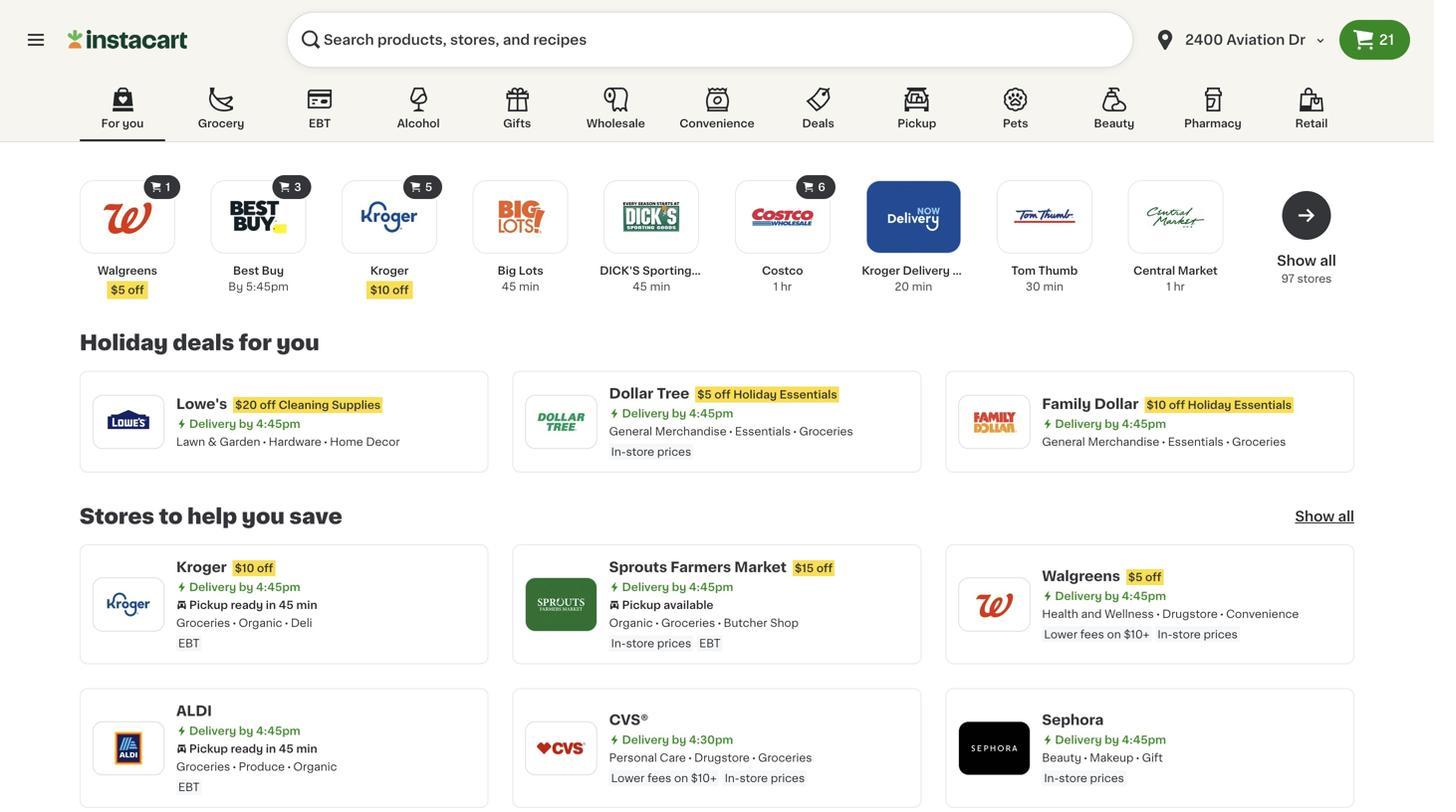 Task type: locate. For each thing, give the bounding box(es) containing it.
personal care drugstore groceries lower fees on $10+ in-store prices
[[609, 753, 812, 784]]

central market image
[[1142, 183, 1210, 251]]

delivery by 4:45pm for $10
[[189, 582, 300, 593]]

1 horizontal spatial merchandise
[[1088, 437, 1160, 447]]

holiday up general merchandise essentials groceries
[[1188, 400, 1232, 411]]

deli
[[291, 618, 312, 629]]

all inside popup button
[[1338, 510, 1355, 524]]

delivery down the family at the right
[[1055, 419, 1102, 430]]

delivery up personal
[[622, 735, 669, 746]]

pickup ready in 45 min up groceries organic deli ebt
[[189, 600, 317, 611]]

4:45pm up deli
[[256, 582, 300, 593]]

drugstore inside health and wellness drugstore convenience lower fees on $10+ in-store prices
[[1162, 609, 1218, 620]]

store inside beauty makeup gift in-store prices
[[1059, 773, 1087, 784]]

1 vertical spatial drugstore
[[694, 753, 750, 764]]

1 horizontal spatial $10
[[370, 285, 390, 296]]

Search field
[[287, 12, 1134, 68]]

delivery by 4:45pm for $20
[[189, 419, 300, 430]]

4:45pm down dollar tree $5 off holiday essentials
[[689, 408, 733, 419]]

ready up the produce
[[231, 744, 263, 755]]

0 vertical spatial market
[[1178, 265, 1218, 276]]

general merchandise essentials groceries
[[1042, 437, 1286, 447]]

sprouts farmers market logo image
[[536, 579, 587, 631]]

tree
[[657, 387, 689, 401]]

drugstore right the 'wellness'
[[1162, 609, 1218, 620]]

dollar right the family at the right
[[1094, 397, 1139, 411]]

1 2400 aviation dr button from the left
[[1142, 12, 1340, 68]]

dollar
[[609, 387, 654, 401], [1094, 397, 1139, 411]]

1 horizontal spatial convenience
[[1226, 609, 1299, 620]]

ebt
[[309, 118, 331, 129], [178, 638, 200, 649], [699, 638, 721, 649], [178, 782, 200, 793]]

prices inside organic groceries butcher shop in-store prices ebt
[[657, 638, 691, 649]]

by down the '$20' in the left of the page
[[239, 419, 253, 430]]

walgreens down walgreens image
[[98, 265, 157, 276]]

2 horizontal spatial kroger
[[862, 265, 900, 276]]

hr down the central
[[1174, 281, 1185, 292]]

on
[[1107, 629, 1121, 640], [674, 773, 688, 784]]

$10 down help on the left
[[235, 563, 254, 574]]

0 vertical spatial all
[[1320, 254, 1336, 268]]

min inside big lots 45 min
[[519, 281, 539, 292]]

kroger up 20
[[862, 265, 900, 276]]

deals button
[[776, 84, 861, 141]]

lower inside health and wellness drugstore convenience lower fees on $10+ in-store prices
[[1044, 629, 1078, 640]]

merchandise down family dollar $10 off holiday essentials at the right of the page
[[1088, 437, 1160, 447]]

delivery up and
[[1055, 591, 1102, 602]]

1 vertical spatial fees
[[648, 773, 671, 784]]

kroger down kroger image
[[370, 265, 409, 276]]

ebt down aldi at the left of the page
[[178, 782, 200, 793]]

2 horizontal spatial $10
[[1147, 400, 1166, 411]]

0 horizontal spatial lower
[[611, 773, 645, 784]]

1 horizontal spatial drugstore
[[1162, 609, 1218, 620]]

general
[[609, 426, 652, 437], [1042, 437, 1085, 447]]

1 vertical spatial beauty
[[1042, 753, 1082, 764]]

0 vertical spatial show
[[1277, 254, 1317, 268]]

delivery up groceries organic deli ebt
[[189, 582, 236, 593]]

ebt inside groceries organic deli ebt
[[178, 638, 200, 649]]

0 vertical spatial ready
[[231, 600, 263, 611]]

groceries inside general merchandise essentials groceries in-store prices
[[799, 426, 853, 437]]

pickup ready in 45 min for organic
[[189, 600, 317, 611]]

2 horizontal spatial 1
[[1167, 281, 1171, 292]]

lower inside personal care drugstore groceries lower fees on $10+ in-store prices
[[611, 773, 645, 784]]

dick's sporting goods image
[[618, 183, 685, 251]]

1 horizontal spatial market
[[1178, 265, 1218, 276]]

0 horizontal spatial $10+
[[691, 773, 717, 784]]

kroger logo image
[[103, 579, 154, 631]]

organic down pickup available
[[609, 618, 653, 629]]

delivery down aldi at the left of the page
[[189, 726, 236, 737]]

walgreens up and
[[1042, 570, 1120, 584]]

delivery by 4:45pm for dollar
[[1055, 419, 1166, 430]]

supplies
[[332, 400, 381, 411]]

health
[[1042, 609, 1079, 620]]

1 right walgreens image
[[166, 182, 170, 193]]

min up deli
[[296, 600, 317, 611]]

sephora
[[1042, 714, 1104, 728]]

pickup for groceries produce organic ebt
[[189, 744, 228, 755]]

delivery by 4:45pm up groceries organic deli ebt
[[189, 582, 300, 593]]

0 vertical spatial on
[[1107, 629, 1121, 640]]

0 horizontal spatial convenience
[[680, 118, 755, 129]]

delivery by 4:45pm down tree
[[622, 408, 733, 419]]

by up groceries organic deli ebt
[[239, 582, 253, 593]]

pickup up groceries organic deli ebt
[[189, 600, 228, 611]]

$10 down kroger image
[[370, 285, 390, 296]]

holiday up lowe's logo
[[80, 333, 168, 354]]

$5 down walgreens image
[[111, 285, 125, 296]]

sprouts
[[609, 561, 667, 575]]

$5
[[111, 285, 125, 296], [697, 389, 712, 400], [1128, 572, 1143, 583]]

min right 20
[[912, 281, 932, 292]]

essentials inside dollar tree $5 off holiday essentials
[[780, 389, 837, 400]]

central market 1 hr
[[1134, 265, 1218, 292]]

in- inside organic groceries butcher shop in-store prices ebt
[[611, 638, 626, 649]]

$10+ down the 'wellness'
[[1124, 629, 1150, 640]]

0 horizontal spatial $10
[[235, 563, 254, 574]]

delivery by 4:45pm up pickup available
[[622, 582, 733, 593]]

1 pickup ready in 45 min from the top
[[189, 600, 317, 611]]

0 horizontal spatial walgreens $5 off
[[98, 265, 157, 296]]

ready for organic
[[231, 600, 263, 611]]

0 vertical spatial in
[[266, 600, 276, 611]]

lawn & garden hardware home decor
[[176, 437, 400, 447]]

2 pickup ready in 45 min from the top
[[189, 744, 317, 755]]

1 vertical spatial in
[[266, 744, 276, 755]]

ready up groceries organic deli ebt
[[231, 600, 263, 611]]

2 horizontal spatial holiday
[[1188, 400, 1232, 411]]

1 horizontal spatial holiday
[[733, 389, 777, 400]]

2 vertical spatial $10
[[235, 563, 254, 574]]

walgreens $5 off
[[98, 265, 157, 296], [1042, 570, 1162, 584]]

holiday
[[80, 333, 168, 354], [733, 389, 777, 400], [1188, 400, 1232, 411]]

hr down costco
[[781, 281, 792, 292]]

0 horizontal spatial walgreens
[[98, 265, 157, 276]]

show inside popup button
[[1295, 510, 1335, 524]]

beauty inside beauty makeup gift in-store prices
[[1042, 753, 1082, 764]]

kroger delivery now image
[[880, 183, 948, 251]]

4:45pm for $20
[[256, 419, 300, 430]]

0 horizontal spatial organic
[[239, 618, 282, 629]]

0 vertical spatial drugstore
[[1162, 609, 1218, 620]]

walgreens logo image
[[968, 579, 1020, 631]]

1 ready from the top
[[231, 600, 263, 611]]

hr inside costco 1 hr
[[781, 281, 792, 292]]

market left $15
[[734, 561, 787, 575]]

prices inside beauty makeup gift in-store prices
[[1090, 773, 1124, 784]]

general inside general merchandise essentials groceries in-store prices
[[609, 426, 652, 437]]

prices inside personal care drugstore groceries lower fees on $10+ in-store prices
[[771, 773, 805, 784]]

alcohol
[[397, 118, 440, 129]]

by up available
[[672, 582, 686, 593]]

1 vertical spatial show
[[1295, 510, 1335, 524]]

organic right the produce
[[293, 762, 337, 773]]

pickup for organic groceries butcher shop in-store prices ebt
[[622, 600, 661, 611]]

1 vertical spatial on
[[674, 773, 688, 784]]

best buy image
[[225, 183, 292, 251]]

off inside dollar tree $5 off holiday essentials
[[715, 389, 731, 400]]

merchandise for general merchandise essentials groceries in-store prices
[[655, 426, 727, 437]]

6
[[818, 182, 825, 193]]

prices inside health and wellness drugstore convenience lower fees on $10+ in-store prices
[[1204, 629, 1238, 640]]

$10 inside family dollar $10 off holiday essentials
[[1147, 400, 1166, 411]]

0 vertical spatial walgreens
[[98, 265, 157, 276]]

off up general merchandise essentials groceries
[[1169, 400, 1185, 411]]

lots
[[519, 265, 544, 276]]

fees inside personal care drugstore groceries lower fees on $10+ in-store prices
[[648, 773, 671, 784]]

1 vertical spatial $10
[[1147, 400, 1166, 411]]

holiday for dollar
[[733, 389, 777, 400]]

kroger inside kroger delivery now 20 min
[[862, 265, 900, 276]]

holiday inside dollar tree $5 off holiday essentials
[[733, 389, 777, 400]]

tab panel
[[70, 173, 1365, 809]]

dick's
[[600, 265, 640, 276]]

you for holiday deals for you
[[276, 333, 319, 354]]

by up the 'wellness'
[[1105, 591, 1119, 602]]

pickup down sprouts
[[622, 600, 661, 611]]

delivery by 4:45pm up garden
[[189, 419, 300, 430]]

1 horizontal spatial dollar
[[1094, 397, 1139, 411]]

in up groceries organic deli ebt
[[266, 600, 276, 611]]

2 horizontal spatial organic
[[609, 618, 653, 629]]

1 vertical spatial walgreens $5 off
[[1042, 570, 1162, 584]]

ebt up aldi at the left of the page
[[178, 638, 200, 649]]

stores
[[1297, 273, 1332, 284]]

1 in from the top
[[266, 600, 276, 611]]

beauty left pharmacy
[[1094, 118, 1135, 129]]

by
[[228, 281, 243, 292]]

0 vertical spatial beauty
[[1094, 118, 1135, 129]]

0 horizontal spatial general
[[609, 426, 652, 437]]

0 horizontal spatial fees
[[648, 773, 671, 784]]

lower down personal
[[611, 773, 645, 784]]

fees
[[1080, 629, 1104, 640], [648, 773, 671, 784]]

by up general merchandise essentials groceries
[[1105, 419, 1119, 430]]

1 hr from the left
[[781, 281, 792, 292]]

1 horizontal spatial all
[[1338, 510, 1355, 524]]

0 horizontal spatial hr
[[781, 281, 792, 292]]

all inside show all 97 stores
[[1320, 254, 1336, 268]]

holiday for family
[[1188, 400, 1232, 411]]

fees down "care"
[[648, 773, 671, 784]]

delivery up '&'
[[189, 419, 236, 430]]

kroger for kroger
[[370, 265, 409, 276]]

by for $10
[[239, 582, 253, 593]]

in
[[266, 600, 276, 611], [266, 744, 276, 755]]

delivery by 4:45pm up the 'wellness'
[[1055, 591, 1166, 602]]

retail button
[[1269, 84, 1355, 141]]

0 vertical spatial fees
[[1080, 629, 1104, 640]]

1 down the central
[[1167, 281, 1171, 292]]

off right $15
[[817, 563, 833, 574]]

0 horizontal spatial kroger
[[176, 561, 227, 575]]

off inside lowe's $20 off cleaning supplies
[[260, 400, 276, 411]]

walgreens $5 off down walgreens image
[[98, 265, 157, 296]]

kroger $10 off down kroger image
[[370, 265, 409, 296]]

1 horizontal spatial on
[[1107, 629, 1121, 640]]

aldi logo image
[[103, 723, 154, 775]]

delivery by 4:45pm down the family at the right
[[1055, 419, 1166, 430]]

0 vertical spatial convenience
[[680, 118, 755, 129]]

all for show all
[[1338, 510, 1355, 524]]

1 horizontal spatial kroger
[[370, 265, 409, 276]]

groceries
[[799, 426, 853, 437], [1232, 437, 1286, 447], [176, 618, 230, 629], [661, 618, 715, 629], [758, 753, 812, 764], [176, 762, 230, 773]]

by for tree
[[672, 408, 686, 419]]

in-
[[611, 447, 626, 458], [1158, 629, 1173, 640], [611, 638, 626, 649], [725, 773, 740, 784], [1044, 773, 1059, 784]]

walgreens
[[98, 265, 157, 276], [1042, 570, 1120, 584]]

delivery for family dollar logo
[[1055, 419, 1102, 430]]

1 horizontal spatial general
[[1042, 437, 1085, 447]]

1 horizontal spatial kroger $10 off
[[370, 265, 409, 296]]

organic inside organic groceries butcher shop in-store prices ebt
[[609, 618, 653, 629]]

0 horizontal spatial market
[[734, 561, 787, 575]]

lower
[[1044, 629, 1078, 640], [611, 773, 645, 784]]

instacart image
[[68, 28, 187, 52]]

dick's sporting goods 45 min
[[600, 265, 732, 292]]

lower down health on the right of page
[[1044, 629, 1078, 640]]

None search field
[[287, 12, 1134, 68]]

in for organic
[[266, 600, 276, 611]]

general down the family at the right
[[1042, 437, 1085, 447]]

pickup ready in 45 min up the produce
[[189, 744, 317, 755]]

1 vertical spatial convenience
[[1226, 609, 1299, 620]]

5:45pm
[[246, 281, 289, 292]]

pickup down aldi at the left of the page
[[189, 744, 228, 755]]

off down walgreens image
[[128, 285, 144, 296]]

decor
[[366, 437, 400, 447]]

holiday inside family dollar $10 off holiday essentials
[[1188, 400, 1232, 411]]

1 vertical spatial market
[[734, 561, 787, 575]]

1 horizontal spatial lower
[[1044, 629, 1078, 640]]

beauty inside button
[[1094, 118, 1135, 129]]

holiday up general merchandise essentials groceries in-store prices
[[733, 389, 777, 400]]

1 horizontal spatial $10+
[[1124, 629, 1150, 640]]

by down tree
[[672, 408, 686, 419]]

thumb
[[1038, 265, 1078, 276]]

now
[[953, 265, 978, 276]]

2 hr from the left
[[1174, 281, 1185, 292]]

sporting
[[643, 265, 692, 276]]

2 vertical spatial $5
[[1128, 572, 1143, 583]]

$5 up the 'wellness'
[[1128, 572, 1143, 583]]

pharmacy
[[1184, 118, 1242, 129]]

0 horizontal spatial all
[[1320, 254, 1336, 268]]

97
[[1282, 273, 1295, 284]]

min down sporting
[[650, 281, 670, 292]]

for
[[101, 118, 120, 129]]

$10+ down 4:30pm
[[691, 773, 717, 784]]

retail
[[1295, 118, 1328, 129]]

1 horizontal spatial organic
[[293, 762, 337, 773]]

general merchandise essentials groceries in-store prices
[[609, 426, 853, 458]]

fees inside health and wellness drugstore convenience lower fees on $10+ in-store prices
[[1080, 629, 1104, 640]]

care
[[660, 753, 686, 764]]

1 horizontal spatial 1
[[773, 281, 778, 292]]

prices
[[657, 447, 691, 458], [1204, 629, 1238, 640], [657, 638, 691, 649], [771, 773, 805, 784], [1090, 773, 1124, 784]]

costco
[[762, 265, 803, 276]]

4:45pm up general merchandise essentials groceries
[[1122, 419, 1166, 430]]

delivery
[[903, 265, 950, 276], [622, 408, 669, 419], [189, 419, 236, 430], [1055, 419, 1102, 430], [189, 582, 236, 593], [622, 582, 669, 593], [1055, 591, 1102, 602], [189, 726, 236, 737], [622, 735, 669, 746], [1055, 735, 1102, 746]]

1 vertical spatial walgreens
[[1042, 570, 1120, 584]]

2 horizontal spatial $5
[[1128, 572, 1143, 583]]

1 vertical spatial kroger $10 off
[[176, 561, 273, 575]]

in for produce
[[266, 744, 276, 755]]

pickup up kroger delivery now image
[[898, 118, 936, 129]]

4:45pm for $5
[[1122, 591, 1166, 602]]

0 horizontal spatial merchandise
[[655, 426, 727, 437]]

show inside show all 97 stores
[[1277, 254, 1317, 268]]

4:45pm down lowe's $20 off cleaning supplies
[[256, 419, 300, 430]]

2 vertical spatial you
[[242, 506, 285, 527]]

ready for produce
[[231, 744, 263, 755]]

1
[[166, 182, 170, 193], [773, 281, 778, 292], [1167, 281, 1171, 292]]

0 vertical spatial $5
[[111, 285, 125, 296]]

2 in from the top
[[266, 744, 276, 755]]

delivery for walgreens logo on the right bottom of page
[[1055, 591, 1102, 602]]

on down "care"
[[674, 773, 688, 784]]

organic
[[239, 618, 282, 629], [609, 618, 653, 629], [293, 762, 337, 773]]

45
[[502, 281, 516, 292], [633, 281, 647, 292], [279, 600, 294, 611], [279, 744, 294, 755]]

4:45pm
[[689, 408, 733, 419], [256, 419, 300, 430], [1122, 419, 1166, 430], [256, 582, 300, 593], [689, 582, 733, 593], [1122, 591, 1166, 602], [256, 726, 300, 737], [1122, 735, 1166, 746]]

1 vertical spatial $10+
[[691, 773, 717, 784]]

0 vertical spatial lower
[[1044, 629, 1078, 640]]

1 inside "central market 1 hr"
[[1167, 281, 1171, 292]]

essentials inside general merchandise essentials groceries in-store prices
[[735, 426, 791, 437]]

organic left deli
[[239, 618, 282, 629]]

delivery inside kroger delivery now 20 min
[[903, 265, 950, 276]]

lawn
[[176, 437, 205, 447]]

4:45pm up the 'wellness'
[[1122, 591, 1166, 602]]

0 vertical spatial you
[[122, 118, 144, 129]]

1 horizontal spatial $5
[[697, 389, 712, 400]]

0 horizontal spatial 1
[[166, 182, 170, 193]]

kroger
[[370, 265, 409, 276], [862, 265, 900, 276], [176, 561, 227, 575]]

fees down and
[[1080, 629, 1104, 640]]

0 horizontal spatial drugstore
[[694, 753, 750, 764]]

beauty
[[1094, 118, 1135, 129], [1042, 753, 1082, 764]]

deals
[[173, 333, 234, 354]]

1 horizontal spatial fees
[[1080, 629, 1104, 640]]

1 vertical spatial ready
[[231, 744, 263, 755]]

0 vertical spatial walgreens $5 off
[[98, 265, 157, 296]]

dollar tree $5 off holiday essentials
[[609, 387, 837, 401]]

merchandise inside general merchandise essentials groceries in-store prices
[[655, 426, 727, 437]]

walgreens image
[[94, 183, 161, 251]]

store inside organic groceries butcher shop in-store prices ebt
[[626, 638, 654, 649]]

convenience inside button
[[680, 118, 755, 129]]

$10 up general merchandise essentials groceries
[[1147, 400, 1166, 411]]

and
[[1081, 609, 1102, 620]]

prices inside general merchandise essentials groceries in-store prices
[[657, 447, 691, 458]]

1 vertical spatial all
[[1338, 510, 1355, 524]]

1 down costco
[[773, 281, 778, 292]]

45 down big
[[502, 281, 516, 292]]

0 horizontal spatial beauty
[[1042, 753, 1082, 764]]

essentials
[[780, 389, 837, 400], [1234, 400, 1292, 411], [735, 426, 791, 437], [1168, 437, 1224, 447]]

off inside sprouts farmers market $15 off
[[817, 563, 833, 574]]

delivery for lowe's logo
[[189, 419, 236, 430]]

lowe's logo image
[[103, 396, 154, 448]]

store inside general merchandise essentials groceries in-store prices
[[626, 447, 654, 458]]

off right the '$20' in the left of the page
[[260, 400, 276, 411]]

kroger down stores to help you save
[[176, 561, 227, 575]]

kroger $10 off
[[370, 265, 409, 296], [176, 561, 273, 575]]

you for stores to help you save
[[242, 506, 285, 527]]

0 horizontal spatial on
[[674, 773, 688, 784]]

pets
[[1003, 118, 1028, 129]]

1 vertical spatial you
[[276, 333, 319, 354]]

min inside kroger delivery now 20 min
[[912, 281, 932, 292]]

1 horizontal spatial hr
[[1174, 281, 1185, 292]]

general right dollar tree logo
[[609, 426, 652, 437]]

all for show all 97 stores
[[1320, 254, 1336, 268]]

2 ready from the top
[[231, 744, 263, 755]]

off up general merchandise essentials groceries in-store prices
[[715, 389, 731, 400]]

by for $20
[[239, 419, 253, 430]]

0 horizontal spatial kroger $10 off
[[176, 561, 273, 575]]

show
[[1277, 254, 1317, 268], [1295, 510, 1335, 524]]

grocery button
[[178, 84, 264, 141]]

show for show all
[[1295, 510, 1335, 524]]

pickup ready in 45 min
[[189, 600, 317, 611], [189, 744, 317, 755]]

merchandise
[[655, 426, 727, 437], [1088, 437, 1160, 447]]

min down "thumb"
[[1043, 281, 1064, 292]]

drugstore down 4:30pm
[[694, 753, 750, 764]]

dollar left tree
[[609, 387, 654, 401]]

market right the central
[[1178, 265, 1218, 276]]

ready
[[231, 600, 263, 611], [231, 744, 263, 755]]

beauty down sephora
[[1042, 753, 1082, 764]]

by up the produce
[[239, 726, 253, 737]]

0 vertical spatial pickup ready in 45 min
[[189, 600, 317, 611]]

1 horizontal spatial beauty
[[1094, 118, 1135, 129]]

off up the 'wellness'
[[1145, 572, 1162, 583]]

help
[[187, 506, 237, 527]]

delivery down sephora
[[1055, 735, 1102, 746]]

holiday deals for you
[[80, 333, 319, 354]]

pickup
[[898, 118, 936, 129], [189, 600, 228, 611], [622, 600, 661, 611], [189, 744, 228, 755]]

1 vertical spatial $5
[[697, 389, 712, 400]]

1 vertical spatial lower
[[611, 773, 645, 784]]

on inside health and wellness drugstore convenience lower fees on $10+ in-store prices
[[1107, 629, 1121, 640]]

in up the produce
[[266, 744, 276, 755]]

delivery for sephora logo
[[1055, 735, 1102, 746]]

delivery down sprouts
[[622, 582, 669, 593]]

min inside dick's sporting goods 45 min
[[650, 281, 670, 292]]

1 vertical spatial pickup ready in 45 min
[[189, 744, 317, 755]]

lowe's $20 off cleaning supplies
[[176, 397, 381, 411]]

0 vertical spatial $10+
[[1124, 629, 1150, 640]]

min down lots
[[519, 281, 539, 292]]

beauty makeup gift in-store prices
[[1042, 753, 1163, 784]]



Task type: describe. For each thing, give the bounding box(es) containing it.
cvs®
[[609, 714, 649, 728]]

hr inside "central market 1 hr"
[[1174, 281, 1185, 292]]

buy
[[262, 265, 284, 276]]

30
[[1026, 281, 1041, 292]]

pets button
[[973, 84, 1059, 141]]

hardware
[[269, 437, 322, 447]]

2400
[[1185, 33, 1223, 47]]

20
[[895, 281, 909, 292]]

21
[[1379, 33, 1394, 47]]

on inside personal care drugstore groceries lower fees on $10+ in-store prices
[[674, 773, 688, 784]]

big
[[498, 265, 516, 276]]

central
[[1134, 265, 1175, 276]]

in- inside personal care drugstore groceries lower fees on $10+ in-store prices
[[725, 773, 740, 784]]

store inside health and wellness drugstore convenience lower fees on $10+ in-store prices
[[1173, 629, 1201, 640]]

costco image
[[749, 183, 817, 251]]

market inside "central market 1 hr"
[[1178, 265, 1218, 276]]

$15
[[795, 563, 814, 574]]

organic groceries butcher shop in-store prices ebt
[[609, 618, 799, 649]]

delivery by 4:45pm up 'makeup'
[[1055, 735, 1166, 746]]

goods
[[694, 265, 732, 276]]

save
[[289, 506, 342, 527]]

costco 1 hr
[[762, 265, 803, 292]]

wellness
[[1105, 609, 1154, 620]]

delivery by 4:45pm up the produce
[[189, 726, 300, 737]]

butcher
[[724, 618, 767, 629]]

pickup ready in 45 min for produce
[[189, 744, 317, 755]]

family dollar $10 off holiday essentials
[[1042, 397, 1292, 411]]

$5 inside dollar tree $5 off holiday essentials
[[697, 389, 712, 400]]

show for show all 97 stores
[[1277, 254, 1317, 268]]

1 horizontal spatial walgreens $5 off
[[1042, 570, 1162, 584]]

0 horizontal spatial holiday
[[80, 333, 168, 354]]

45 inside big lots 45 min
[[502, 281, 516, 292]]

convenience button
[[672, 84, 763, 141]]

beauty button
[[1072, 84, 1157, 141]]

off down kroger image
[[393, 285, 409, 296]]

0 horizontal spatial dollar
[[609, 387, 654, 401]]

2 2400 aviation dr button from the left
[[1154, 12, 1328, 68]]

delivery for aldi logo
[[189, 726, 236, 737]]

delivery by 4:45pm for $5
[[1055, 591, 1166, 602]]

shop categories tab list
[[80, 84, 1355, 141]]

tab panel containing holiday deals for you
[[70, 173, 1365, 809]]

gifts
[[503, 118, 531, 129]]

merchandise for general merchandise essentials groceries
[[1088, 437, 1160, 447]]

ebt inside "button"
[[309, 118, 331, 129]]

by for farmers
[[672, 582, 686, 593]]

wholesale
[[586, 118, 645, 129]]

pickup button
[[874, 84, 960, 141]]

4:45pm up the produce
[[256, 726, 300, 737]]

1 inside costco 1 hr
[[773, 281, 778, 292]]

1 horizontal spatial walgreens
[[1042, 570, 1120, 584]]

gift
[[1142, 753, 1163, 764]]

off inside family dollar $10 off holiday essentials
[[1169, 400, 1185, 411]]

delivery for "kroger logo"
[[189, 582, 236, 593]]

produce
[[239, 762, 285, 773]]

show all button
[[1295, 507, 1355, 527]]

cvs® logo image
[[536, 723, 587, 775]]

2400 aviation dr
[[1185, 33, 1306, 47]]

in- inside general merchandise essentials groceries in-store prices
[[611, 447, 626, 458]]

makeup
[[1090, 753, 1134, 764]]

delivery by 4:45pm for tree
[[622, 408, 733, 419]]

beauty for beauty makeup gift in-store prices
[[1042, 753, 1082, 764]]

grocery
[[198, 118, 244, 129]]

for you button
[[80, 84, 165, 141]]

family
[[1042, 397, 1091, 411]]

45 up the produce
[[279, 744, 294, 755]]

farmers
[[671, 561, 731, 575]]

by for dollar
[[1105, 419, 1119, 430]]

dollar tree logo image
[[536, 396, 587, 448]]

ebt button
[[277, 84, 363, 141]]

by for $5
[[1105, 591, 1119, 602]]

sephora logo image
[[968, 723, 1020, 775]]

&
[[208, 437, 217, 447]]

ebt inside groceries produce organic ebt
[[178, 782, 200, 793]]

best buy by 5:45pm
[[228, 265, 289, 292]]

lowe's
[[176, 397, 227, 411]]

stores
[[80, 506, 154, 527]]

0 horizontal spatial $5
[[111, 285, 125, 296]]

pickup inside button
[[898, 118, 936, 129]]

drugstore inside personal care drugstore groceries lower fees on $10+ in-store prices
[[694, 753, 750, 764]]

tom thumb image
[[1011, 183, 1079, 251]]

tom thumb 30 min
[[1011, 265, 1078, 292]]

in- inside beauty makeup gift in-store prices
[[1044, 773, 1059, 784]]

gifts button
[[474, 84, 560, 141]]

shop
[[770, 618, 799, 629]]

groceries inside personal care drugstore groceries lower fees on $10+ in-store prices
[[758, 753, 812, 764]]

kroger for kroger delivery now
[[862, 265, 900, 276]]

you inside button
[[122, 118, 144, 129]]

by up 'makeup'
[[1105, 735, 1119, 746]]

0 vertical spatial kroger $10 off
[[370, 265, 409, 296]]

general for general merchandise essentials groceries
[[1042, 437, 1085, 447]]

big lots 45 min
[[498, 265, 544, 292]]

4:45pm for tree
[[689, 408, 733, 419]]

tom
[[1011, 265, 1036, 276]]

dr
[[1288, 33, 1306, 47]]

$10+ inside personal care drugstore groceries lower fees on $10+ in-store prices
[[691, 773, 717, 784]]

general for general merchandise essentials groceries in-store prices
[[609, 426, 652, 437]]

alcohol button
[[376, 84, 461, 141]]

min inside tom thumb 30 min
[[1043, 281, 1064, 292]]

45 inside dick's sporting goods 45 min
[[633, 281, 647, 292]]

home
[[330, 437, 363, 447]]

0 vertical spatial $10
[[370, 285, 390, 296]]

wholesale button
[[573, 84, 659, 141]]

4:45pm up gift
[[1122, 735, 1166, 746]]

delivery for dollar tree logo
[[622, 408, 669, 419]]

in- inside health and wellness drugstore convenience lower fees on $10+ in-store prices
[[1158, 629, 1173, 640]]

groceries inside groceries organic deli ebt
[[176, 618, 230, 629]]

garden
[[220, 437, 260, 447]]

family dollar logo image
[[968, 396, 1020, 448]]

show all
[[1295, 510, 1355, 524]]

store inside personal care drugstore groceries lower fees on $10+ in-store prices
[[740, 773, 768, 784]]

by up "care"
[[672, 735, 686, 746]]

kroger image
[[356, 183, 423, 251]]

organic inside groceries organic deli ebt
[[239, 618, 282, 629]]

ebt inside organic groceries butcher shop in-store prices ebt
[[699, 638, 721, 649]]

cleaning
[[279, 400, 329, 411]]

groceries organic deli ebt
[[176, 618, 312, 649]]

delivery for sprouts farmers market logo
[[622, 582, 669, 593]]

delivery for cvs® logo
[[622, 735, 669, 746]]

$10+ inside health and wellness drugstore convenience lower fees on $10+ in-store prices
[[1124, 629, 1150, 640]]

health and wellness drugstore convenience lower fees on $10+ in-store prices
[[1042, 609, 1299, 640]]

beauty for beauty
[[1094, 118, 1135, 129]]

essentials inside family dollar $10 off holiday essentials
[[1234, 400, 1292, 411]]

delivery by 4:45pm for farmers
[[622, 582, 733, 593]]

organic inside groceries produce organic ebt
[[293, 762, 337, 773]]

aldi
[[176, 705, 212, 719]]

off up groceries organic deli ebt
[[257, 563, 273, 574]]

4:45pm for dollar
[[1122, 419, 1166, 430]]

best
[[233, 265, 259, 276]]

groceries inside organic groceries butcher shop in-store prices ebt
[[661, 618, 715, 629]]

available
[[664, 600, 714, 611]]

min up groceries produce organic ebt
[[296, 744, 317, 755]]

21 button
[[1340, 20, 1410, 60]]

45 up deli
[[279, 600, 294, 611]]

aviation
[[1227, 33, 1285, 47]]

groceries inside groceries produce organic ebt
[[176, 762, 230, 773]]

pickup for groceries organic deli ebt
[[189, 600, 228, 611]]

for you
[[101, 118, 144, 129]]

pickup available
[[622, 600, 714, 611]]

convenience inside health and wellness drugstore convenience lower fees on $10+ in-store prices
[[1226, 609, 1299, 620]]

$20
[[235, 400, 257, 411]]

4:45pm for $10
[[256, 582, 300, 593]]

stores to help you save
[[80, 506, 342, 527]]

for
[[239, 333, 272, 354]]

4:45pm for farmers
[[689, 582, 733, 593]]

sprouts farmers market $15 off
[[609, 561, 833, 575]]

4:30pm
[[689, 735, 733, 746]]

deals
[[802, 118, 834, 129]]

pharmacy button
[[1170, 84, 1256, 141]]

show all 97 stores
[[1277, 254, 1336, 284]]

3
[[294, 182, 301, 193]]

personal
[[609, 753, 657, 764]]

big lots image
[[487, 183, 554, 251]]



Task type: vqa. For each thing, say whether or not it's contained in the screenshot.
ALDI logo
yes



